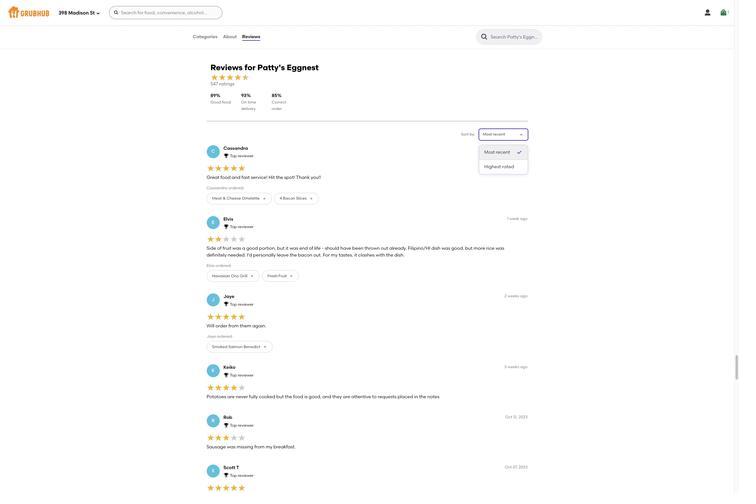 Task type: vqa. For each thing, say whether or not it's contained in the screenshot.
Facebook
no



Task type: describe. For each thing, give the bounding box(es) containing it.
4 for 4 days ago
[[508, 146, 510, 150]]

elvis  ordered:
[[207, 264, 232, 268]]

1 of from the left
[[217, 246, 222, 251]]

e
[[212, 220, 215, 225]]

by:
[[470, 132, 476, 137]]

0 horizontal spatial my
[[266, 445, 273, 450]]

2 are from the left
[[343, 395, 351, 400]]

hit
[[269, 175, 275, 180]]

0 horizontal spatial and
[[232, 175, 241, 180]]

potatoes are never fully cooked but the food is good, and they are attentive to requests placed in the notes
[[207, 395, 440, 400]]

ordered: for and
[[229, 186, 245, 191]]

grill
[[240, 274, 248, 278]]

plus icon image for smoked salmon benedict
[[263, 345, 267, 349]]

619
[[278, 29, 285, 34]]

1 horizontal spatial it
[[355, 253, 357, 258]]

rated
[[503, 164, 515, 170]]

ratings for 299 ratings
[[518, 29, 533, 34]]

1 for 1 week ago
[[508, 217, 509, 221]]

fruit
[[223, 246, 232, 251]]

is
[[305, 395, 308, 400]]

week
[[510, 217, 520, 221]]

you!!
[[311, 175, 321, 180]]

top reviewer for scott t
[[230, 474, 254, 478]]

4 days ago
[[508, 146, 528, 150]]

Sort by: field
[[483, 132, 506, 138]]

recent inside option
[[496, 149, 511, 155]]

reviews for reviews
[[242, 34, 261, 39]]

2023 for scott t
[[519, 466, 528, 470]]

scott
[[224, 466, 236, 471]]

3463
[[390, 29, 401, 34]]

top reviewer for cassandra
[[230, 154, 254, 158]]

oct for scott t
[[505, 466, 512, 470]]

most inside most recent option
[[485, 149, 495, 155]]

breakfast.
[[274, 445, 296, 450]]

top for rob
[[230, 424, 237, 428]]

fresh fruit button
[[262, 271, 299, 282]]

hawaiian ono grill button
[[207, 271, 260, 282]]

most recent inside option
[[485, 149, 511, 155]]

omelette
[[242, 196, 260, 201]]

about
[[223, 34, 237, 39]]

plus icon image for meat & cheese omelette
[[263, 197, 266, 201]]

them
[[240, 324, 252, 329]]

more
[[474, 246, 486, 251]]

2
[[505, 294, 507, 299]]

85
[[272, 93, 278, 98]]

elvis for elvis  ordered:
[[207, 264, 215, 268]]

rice
[[487, 246, 495, 251]]

0 vertical spatial from
[[229, 324, 239, 329]]

hawaiian
[[212, 274, 230, 278]]

potatoes
[[207, 395, 226, 400]]

tastes,
[[339, 253, 354, 258]]

top for elvis
[[230, 225, 237, 229]]

the right hit
[[276, 175, 283, 180]]

oct for rob
[[506, 415, 513, 420]]

c
[[211, 149, 215, 154]]

personally
[[253, 253, 276, 258]]

1 vertical spatial good,
[[309, 395, 322, 400]]

reviewer for cassandra
[[238, 154, 254, 158]]

delivery for 25–40
[[212, 28, 226, 33]]

patty's
[[258, 63, 285, 72]]

min for 3463 ratings
[[330, 22, 337, 27]]

89
[[211, 93, 216, 98]]

was left end
[[290, 246, 299, 251]]

side
[[207, 246, 216, 251]]

oct 12, 2023
[[506, 415, 528, 420]]

fresh
[[268, 274, 278, 278]]

$5.49
[[318, 28, 327, 33]]

needed.
[[228, 253, 246, 258]]

oct 07, 2023
[[505, 466, 528, 470]]

hawaiian ono grill
[[212, 274, 248, 278]]

1 week ago
[[508, 217, 528, 221]]

great
[[207, 175, 220, 180]]

good, inside "side of fruit was a good portion, but it was end of life - should have been thrown out already.  filipino/hi dish was good, but more rice was definitely needed.  i'd personally leave the bacon out.  for my tastes, it clashes with the dish."
[[452, 246, 465, 251]]

bacon
[[283, 196, 295, 201]]

thrown
[[365, 246, 380, 251]]

t
[[237, 466, 239, 471]]

ordered: for fruit
[[216, 264, 232, 268]]

4 for 4 bacon slices
[[280, 196, 282, 201]]

a
[[242, 246, 245, 251]]

2023 for rob
[[519, 415, 528, 420]]

3 weeks ago
[[505, 365, 528, 370]]

1 button
[[720, 7, 730, 18]]

r
[[212, 419, 215, 424]]

fresh fruit
[[268, 274, 287, 278]]

good
[[211, 100, 221, 104]]

reviewer for jaye
[[238, 302, 254, 307]]

have
[[341, 246, 352, 251]]

but left more
[[466, 246, 473, 251]]

Search Patty's Eggnest search field
[[491, 34, 540, 40]]

Search for food, convenience, alcohol... search field
[[109, 6, 222, 19]]

my inside "side of fruit was a good portion, but it was end of life - should have been thrown out already.  filipino/hi dish was good, but more rice was definitely needed.  i'd personally leave the bacon out.  for my tastes, it clashes with the dish."
[[331, 253, 338, 258]]

days
[[511, 146, 520, 150]]

rob
[[224, 415, 233, 421]]

keiko
[[224, 365, 236, 371]]

jaye for jaye ordered:
[[207, 335, 216, 339]]

on
[[241, 100, 247, 104]]

trophy icon image for keiko
[[224, 373, 229, 378]]

most inside sort by: field
[[483, 132, 493, 137]]

25–40 min $1.49 delivery
[[202, 22, 226, 33]]

dish.
[[395, 253, 405, 258]]

smoked salmon benedict
[[212, 345, 261, 349]]

correct
[[272, 100, 287, 104]]

will
[[207, 324, 215, 329]]

07,
[[513, 466, 518, 470]]

smoked
[[212, 345, 228, 349]]

categories button
[[193, 25, 218, 49]]

89 good food
[[211, 93, 231, 104]]

categories
[[193, 34, 218, 39]]

1 vertical spatial food
[[221, 175, 231, 180]]

fruit
[[279, 274, 287, 278]]

meat & cheese omelette button
[[207, 193, 272, 205]]

&
[[223, 196, 226, 201]]

subscription pass image
[[202, 14, 209, 19]]

time
[[248, 100, 256, 104]]

most recent option
[[480, 145, 528, 160]]

ratings for 547 ratings
[[219, 81, 235, 87]]

notes
[[428, 395, 440, 400]]

1 vertical spatial order
[[216, 324, 228, 329]]

plus icon image for hawaiian ono grill
[[250, 274, 254, 278]]

93
[[241, 93, 247, 98]]

elvis for elvis
[[224, 217, 234, 222]]

about button
[[223, 25, 237, 49]]

plus icon image for 4 bacon slices
[[310, 197, 313, 201]]

398 madison st
[[59, 10, 95, 16]]

trophy icon image for rob
[[224, 423, 229, 428]]

caret down icon image
[[519, 132, 524, 137]]

299 ratings
[[509, 29, 533, 34]]

great food and fast service! hit the spot! thank you!!
[[207, 175, 321, 180]]



Task type: locate. For each thing, give the bounding box(es) containing it.
the
[[276, 175, 283, 180], [290, 253, 297, 258], [386, 253, 394, 258], [285, 395, 292, 400], [419, 395, 427, 400]]

delivery for 20–35
[[444, 28, 458, 33]]

oct
[[506, 415, 513, 420], [505, 466, 512, 470]]

min right 20–35
[[446, 22, 453, 27]]

4 bacon slices
[[280, 196, 307, 201]]

was right the rice
[[496, 246, 505, 251]]

svg image inside 1 "button"
[[720, 9, 728, 17]]

top for keiko
[[230, 373, 237, 378]]

cheese
[[227, 196, 241, 201]]

min inside 35–50 min $5.49 delivery
[[330, 22, 337, 27]]

ordered: up smoked
[[217, 335, 233, 339]]

1 trophy icon image from the top
[[224, 153, 229, 158]]

it down been
[[355, 253, 357, 258]]

1 vertical spatial and
[[323, 395, 332, 400]]

been
[[353, 246, 364, 251]]

slices
[[296, 196, 307, 201]]

0 vertical spatial oct
[[506, 415, 513, 420]]

the right in
[[419, 395, 427, 400]]

35–50 min $5.49 delivery
[[318, 22, 343, 33]]

for
[[245, 63, 256, 72]]

2 ago from the top
[[521, 217, 528, 221]]

plus icon image inside hawaiian ono grill button
[[250, 274, 254, 278]]

1 vertical spatial it
[[355, 253, 357, 258]]

the down out
[[386, 253, 394, 258]]

1 top reviewer from the top
[[230, 154, 254, 158]]

st
[[90, 10, 95, 16]]

2023 right 07,
[[519, 466, 528, 470]]

1 horizontal spatial good,
[[452, 246, 465, 251]]

trophy icon image right e
[[224, 224, 229, 229]]

placed
[[398, 395, 413, 400]]

0 horizontal spatial order
[[216, 324, 228, 329]]

top reviewer for rob
[[230, 424, 254, 428]]

0 horizontal spatial min
[[214, 22, 221, 27]]

2 weeks ago
[[505, 294, 528, 299]]

oct left 07,
[[505, 466, 512, 470]]

1 horizontal spatial 1
[[728, 10, 730, 15]]

3 ago from the top
[[521, 294, 528, 299]]

1 horizontal spatial elvis
[[224, 217, 234, 222]]

trophy icon image for elvis
[[224, 224, 229, 229]]

dish
[[432, 246, 441, 251]]

6 trophy icon image from the top
[[224, 473, 229, 478]]

reviews up the 547 ratings
[[211, 63, 243, 72]]

are right they
[[343, 395, 351, 400]]

recent up most recent option
[[493, 132, 506, 137]]

ratings for 619 ratings
[[286, 29, 302, 34]]

1 reviewer from the top
[[238, 154, 254, 158]]

min down american
[[214, 22, 221, 27]]

ordered:
[[229, 186, 245, 191], [216, 264, 232, 268], [217, 335, 233, 339]]

reviewer for rob
[[238, 424, 254, 428]]

order up jaye ordered:
[[216, 324, 228, 329]]

1 horizontal spatial my
[[331, 253, 338, 258]]

4 reviewer from the top
[[238, 373, 254, 378]]

side of fruit was a good portion, but it was end of life - should have been thrown out already.  filipino/hi dish was good, but more rice was definitely needed.  i'd personally leave the bacon out.  for my tastes, it clashes with the dish.
[[207, 246, 505, 258]]

reviewer for keiko
[[238, 373, 254, 378]]

elvis
[[224, 217, 234, 222], [207, 264, 215, 268]]

1 vertical spatial ordered:
[[216, 264, 232, 268]]

plus icon image right benedict
[[263, 345, 267, 349]]

benedict
[[244, 345, 261, 349]]

delivery for 35–50
[[328, 28, 343, 33]]

1 weeks from the top
[[508, 294, 520, 299]]

20–35 min $2.99 delivery
[[433, 22, 458, 33]]

top for cassandra
[[230, 154, 237, 158]]

0 vertical spatial it
[[286, 246, 289, 251]]

thank
[[296, 175, 310, 180]]

my down should in the left of the page
[[331, 253, 338, 258]]

trophy icon image down rob
[[224, 423, 229, 428]]

6 top from the top
[[230, 474, 237, 478]]

delivery inside 35–50 min $5.49 delivery
[[328, 28, 343, 33]]

most recent up most recent option
[[483, 132, 506, 137]]

plus icon image right slices
[[310, 197, 313, 201]]

delivery inside 20–35 min $2.99 delivery
[[444, 28, 458, 33]]

from left them
[[229, 324, 239, 329]]

sausage was missing from my breakfast.
[[207, 445, 296, 450]]

4 trophy icon image from the top
[[224, 373, 229, 378]]

0 vertical spatial food
[[222, 100, 231, 104]]

k
[[212, 368, 215, 374]]

it up leave
[[286, 246, 289, 251]]

reviews
[[242, 34, 261, 39], [211, 63, 243, 72]]

2 horizontal spatial svg image
[[720, 9, 728, 17]]

0 horizontal spatial jaye
[[207, 335, 216, 339]]

and left the fast
[[232, 175, 241, 180]]

1 vertical spatial my
[[266, 445, 273, 450]]

j
[[212, 297, 215, 303]]

trophy icon image right j
[[224, 302, 229, 307]]

ordered: up hawaiian at the bottom of page
[[216, 264, 232, 268]]

top down keiko
[[230, 373, 237, 378]]

2 2023 from the top
[[519, 466, 528, 470]]

trophy icon image for scott t
[[224, 473, 229, 478]]

reviewer for elvis
[[238, 225, 254, 229]]

highest rated
[[485, 164, 515, 170]]

top reviewer for keiko
[[230, 373, 254, 378]]

ratings right 299
[[518, 29, 533, 34]]

top right c
[[230, 154, 237, 158]]

delivery for 93
[[241, 107, 256, 111]]

american
[[211, 14, 230, 19]]

1 vertical spatial jaye
[[207, 335, 216, 339]]

trophy icon image right c
[[224, 153, 229, 158]]

the left is
[[285, 395, 292, 400]]

food inside 89 good food
[[222, 100, 231, 104]]

4 bacon slices button
[[275, 193, 319, 205]]

ago right 2
[[521, 294, 528, 299]]

recent
[[493, 132, 506, 137], [496, 149, 511, 155]]

definitely
[[207, 253, 227, 258]]

svg image
[[705, 9, 712, 17], [720, 9, 728, 17], [96, 11, 100, 15]]

delivery inside 25–40 min $1.49 delivery
[[212, 28, 226, 33]]

top reviewer for jaye
[[230, 302, 254, 307]]

1 are from the left
[[228, 395, 235, 400]]

sort
[[462, 132, 469, 137]]

547
[[211, 81, 218, 87]]

reviewer up "never"
[[238, 373, 254, 378]]

3 trophy icon image from the top
[[224, 302, 229, 307]]

3 top reviewer from the top
[[230, 302, 254, 307]]

cassandra up meat on the top of the page
[[207, 186, 228, 191]]

reviews inside button
[[242, 34, 261, 39]]

ago for side of fruit was a good portion, but it was end of life - should have been thrown out already.  filipino/hi dish was good, but more rice was definitely needed.  i'd personally leave the bacon out.  for my tastes, it clashes with the dish.
[[521, 217, 528, 221]]

filipino/hi
[[408, 246, 431, 251]]

requests
[[378, 395, 397, 400]]

plus icon image right fruit at the bottom left
[[290, 274, 294, 278]]

jaye for jaye
[[224, 294, 235, 300]]

check icon image
[[517, 149, 523, 156]]

search icon image
[[481, 33, 489, 41]]

0 horizontal spatial elvis
[[207, 264, 215, 268]]

ordered: up meat & cheese omelette
[[229, 186, 245, 191]]

top reviewer for elvis
[[230, 225, 254, 229]]

good
[[247, 246, 258, 251]]

3 reviewer from the top
[[238, 302, 254, 307]]

2 top from the top
[[230, 225, 237, 229]]

4 left days
[[508, 146, 510, 150]]

top reviewer down rob
[[230, 424, 254, 428]]

1 horizontal spatial order
[[272, 107, 282, 111]]

top right j
[[230, 302, 237, 307]]

most recent up highest rated
[[485, 149, 511, 155]]

delivery right $1.49
[[212, 28, 226, 33]]

0 vertical spatial most
[[483, 132, 493, 137]]

ago for potatoes are never fully cooked but the food is good, and they are attentive to requests placed in the notes
[[521, 365, 528, 370]]

with
[[376, 253, 385, 258]]

in
[[415, 395, 418, 400]]

0 vertical spatial weeks
[[508, 294, 520, 299]]

reviewer up them
[[238, 302, 254, 307]]

1 vertical spatial elvis
[[207, 264, 215, 268]]

25–40
[[202, 22, 213, 27]]

1 vertical spatial most
[[485, 149, 495, 155]]

top reviewer up them
[[230, 302, 254, 307]]

4 left bacon
[[280, 196, 282, 201]]

1
[[728, 10, 730, 15], [508, 217, 509, 221]]

plus icon image inside the smoked salmon benedict button
[[263, 345, 267, 349]]

smoked salmon benedict button
[[207, 342, 273, 353]]

fast
[[242, 175, 250, 180]]

elvis right e
[[224, 217, 234, 222]]

1 vertical spatial 2023
[[519, 466, 528, 470]]

sausage
[[207, 445, 226, 450]]

1 horizontal spatial svg image
[[705, 9, 712, 17]]

min for 299 ratings
[[446, 22, 453, 27]]

2023 right 12,
[[519, 415, 528, 420]]

2 vertical spatial food
[[293, 395, 304, 400]]

1 vertical spatial cassandra
[[207, 186, 228, 191]]

cassandra right c
[[224, 146, 248, 151]]

eggnest
[[287, 63, 319, 72]]

ratings right 547
[[219, 81, 235, 87]]

elvis down definitely
[[207, 264, 215, 268]]

main navigation navigation
[[0, 0, 735, 25]]

ago right week
[[521, 217, 528, 221]]

reviewer up the fast
[[238, 154, 254, 158]]

was left missing
[[227, 445, 236, 450]]

4 ago from the top
[[521, 365, 528, 370]]

already.
[[390, 246, 407, 251]]

are left "never"
[[228, 395, 235, 400]]

plus icon image for fresh fruit
[[290, 274, 294, 278]]

ratings for 3463 ratings
[[402, 29, 417, 34]]

1 ago from the top
[[521, 146, 528, 150]]

cooked
[[259, 395, 276, 400]]

jaye right j
[[224, 294, 235, 300]]

plus icon image inside meat & cheese omelette button
[[263, 197, 266, 201]]

top reviewer down keiko
[[230, 373, 254, 378]]

reviewer up a
[[238, 225, 254, 229]]

0 horizontal spatial 1
[[508, 217, 509, 221]]

top reviewer up a
[[230, 225, 254, 229]]

min for 619 ratings
[[214, 22, 221, 27]]

0 vertical spatial order
[[272, 107, 282, 111]]

reviews for patty's eggnest
[[211, 63, 319, 72]]

1 top from the top
[[230, 154, 237, 158]]

delivery right $5.49
[[328, 28, 343, 33]]

and left they
[[323, 395, 332, 400]]

2023
[[519, 415, 528, 420], [519, 466, 528, 470]]

plus icon image inside 4 bacon slices button
[[310, 197, 313, 201]]

2 reviewer from the top
[[238, 225, 254, 229]]

0 vertical spatial my
[[331, 253, 338, 258]]

most right by:
[[483, 132, 493, 137]]

plus icon image right omelette
[[263, 197, 266, 201]]

6 reviewer from the top
[[238, 474, 254, 478]]

$2.99
[[433, 28, 443, 33]]

top reviewer up the fast
[[230, 154, 254, 158]]

delivery right $2.99
[[444, 28, 458, 33]]

fully
[[249, 395, 258, 400]]

weeks for potatoes are never fully cooked but the food is good, and they are attentive to requests placed in the notes
[[508, 365, 520, 370]]

1 vertical spatial 1
[[508, 217, 509, 221]]

they
[[333, 395, 342, 400]]

ago for great food and fast service! hit the spot! thank you!!
[[521, 146, 528, 150]]

5 top from the top
[[230, 424, 237, 428]]

of left life in the left of the page
[[309, 246, 314, 251]]

cassandra for cassandra ordered:
[[207, 186, 228, 191]]

3
[[505, 365, 507, 370]]

min inside 25–40 min $1.49 delivery
[[214, 22, 221, 27]]

trophy icon image
[[224, 153, 229, 158], [224, 224, 229, 229], [224, 302, 229, 307], [224, 373, 229, 378], [224, 423, 229, 428], [224, 473, 229, 478]]

trophy icon image down keiko
[[224, 373, 229, 378]]

trophy icon image for cassandra
[[224, 153, 229, 158]]

again.
[[253, 324, 267, 329]]

0 vertical spatial good,
[[452, 246, 465, 251]]

1 vertical spatial weeks
[[508, 365, 520, 370]]

life
[[315, 246, 321, 251]]

good, right is
[[309, 395, 322, 400]]

reviews button
[[242, 25, 261, 49]]

delivery down the time
[[241, 107, 256, 111]]

top for scott t
[[230, 474, 237, 478]]

0 horizontal spatial of
[[217, 246, 222, 251]]

s
[[212, 469, 215, 474]]

to
[[373, 395, 377, 400]]

0 horizontal spatial svg image
[[96, 11, 100, 15]]

1 vertical spatial reviews
[[211, 63, 243, 72]]

ago for will order from them again.
[[521, 294, 528, 299]]

5 top reviewer from the top
[[230, 424, 254, 428]]

ratings
[[286, 29, 302, 34], [402, 29, 417, 34], [518, 29, 533, 34], [219, 81, 235, 87]]

4 top reviewer from the top
[[230, 373, 254, 378]]

ordered: for from
[[217, 335, 233, 339]]

salmon
[[229, 345, 243, 349]]

2 of from the left
[[309, 246, 314, 251]]

0 vertical spatial reviews
[[242, 34, 261, 39]]

food left is
[[293, 395, 304, 400]]

1 horizontal spatial min
[[330, 22, 337, 27]]

trophy icon image for jaye
[[224, 302, 229, 307]]

1 horizontal spatial from
[[255, 445, 265, 450]]

of up definitely
[[217, 246, 222, 251]]

the right leave
[[290, 253, 297, 258]]

order
[[272, 107, 282, 111], [216, 324, 228, 329]]

0 vertical spatial 4
[[508, 146, 510, 150]]

most up highest
[[485, 149, 495, 155]]

1 horizontal spatial and
[[323, 395, 332, 400]]

4 inside button
[[280, 196, 282, 201]]

1 vertical spatial oct
[[505, 466, 512, 470]]

6 top reviewer from the top
[[230, 474, 254, 478]]

weeks right 2
[[508, 294, 520, 299]]

0 horizontal spatial good,
[[309, 395, 322, 400]]

4 top from the top
[[230, 373, 237, 378]]

1 horizontal spatial jaye
[[224, 294, 235, 300]]

0 vertical spatial 1
[[728, 10, 730, 15]]

of
[[217, 246, 222, 251], [309, 246, 314, 251]]

but up leave
[[277, 246, 285, 251]]

ratings right 619
[[286, 29, 302, 34]]

1 vertical spatial 4
[[280, 196, 282, 201]]

trophy icon image down scott
[[224, 473, 229, 478]]

delivery inside 93 on time delivery
[[241, 107, 256, 111]]

5 trophy icon image from the top
[[224, 423, 229, 428]]

20–35
[[433, 22, 445, 27]]

bacon
[[298, 253, 313, 258]]

top down scott t
[[230, 474, 237, 478]]

1 vertical spatial from
[[255, 445, 265, 450]]

1 2023 from the top
[[519, 415, 528, 420]]

min right 35–50
[[330, 22, 337, 27]]

reviewer up missing
[[238, 424, 254, 428]]

reviews for reviews for patty's eggnest
[[211, 63, 243, 72]]

top down rob
[[230, 424, 237, 428]]

top right e
[[230, 225, 237, 229]]

weeks
[[508, 294, 520, 299], [508, 365, 520, 370]]

2 top reviewer from the top
[[230, 225, 254, 229]]

oct left 12,
[[506, 415, 513, 420]]

order inside 85 correct order
[[272, 107, 282, 111]]

0 vertical spatial 2023
[[519, 415, 528, 420]]

reviewer for scott t
[[238, 474, 254, 478]]

plus icon image inside fresh fruit 'button'
[[290, 274, 294, 278]]

but right cooked
[[277, 395, 284, 400]]

weeks for will order from them again.
[[508, 294, 520, 299]]

1 horizontal spatial 4
[[508, 146, 510, 150]]

1 vertical spatial recent
[[496, 149, 511, 155]]

2 horizontal spatial min
[[446, 22, 453, 27]]

1 vertical spatial most recent
[[485, 149, 511, 155]]

good, left more
[[452, 246, 465, 251]]

3 top from the top
[[230, 302, 237, 307]]

1 min from the left
[[214, 22, 221, 27]]

cassandra ordered:
[[207, 186, 245, 191]]

recent inside sort by: field
[[493, 132, 506, 137]]

0 vertical spatial cassandra
[[224, 146, 248, 151]]

619 ratings
[[278, 29, 302, 34]]

2 vertical spatial ordered:
[[217, 335, 233, 339]]

top for jaye
[[230, 302, 237, 307]]

1 horizontal spatial are
[[343, 395, 351, 400]]

1 for 1
[[728, 10, 730, 15]]

0 vertical spatial most recent
[[483, 132, 506, 137]]

0 vertical spatial jaye
[[224, 294, 235, 300]]

top reviewer down "t"
[[230, 474, 254, 478]]

-
[[322, 246, 324, 251]]

min inside 20–35 min $2.99 delivery
[[446, 22, 453, 27]]

my left breakfast.
[[266, 445, 273, 450]]

ago right days
[[521, 146, 528, 150]]

0 horizontal spatial from
[[229, 324, 239, 329]]

svg image
[[114, 10, 119, 15]]

recent left days
[[496, 149, 511, 155]]

85 correct order
[[272, 93, 287, 111]]

2 min from the left
[[330, 22, 337, 27]]

2 weeks from the top
[[508, 365, 520, 370]]

weeks right 3
[[508, 365, 520, 370]]

was up 'needed.'
[[233, 246, 241, 251]]

from right missing
[[255, 445, 265, 450]]

0 horizontal spatial are
[[228, 395, 235, 400]]

was right the dish
[[442, 246, 451, 251]]

0 horizontal spatial it
[[286, 246, 289, 251]]

food up cassandra ordered:
[[221, 175, 231, 180]]

1 horizontal spatial of
[[309, 246, 314, 251]]

0 vertical spatial and
[[232, 175, 241, 180]]

0 horizontal spatial 4
[[280, 196, 282, 201]]

5 reviewer from the top
[[238, 424, 254, 428]]

1 inside "button"
[[728, 10, 730, 15]]

food right good
[[222, 100, 231, 104]]

for
[[323, 253, 330, 258]]

reviews right about
[[242, 34, 261, 39]]

jaye down will
[[207, 335, 216, 339]]

plus icon image
[[263, 197, 266, 201], [310, 197, 313, 201], [250, 274, 254, 278], [290, 274, 294, 278], [263, 345, 267, 349]]

delivery
[[212, 28, 226, 33], [328, 28, 343, 33], [444, 28, 458, 33], [241, 107, 256, 111]]

3 min from the left
[[446, 22, 453, 27]]

reviewer down "t"
[[238, 474, 254, 478]]

ago right 3
[[521, 365, 528, 370]]

2 trophy icon image from the top
[[224, 224, 229, 229]]

0 vertical spatial ordered:
[[229, 186, 245, 191]]

order down correct
[[272, 107, 282, 111]]

0 vertical spatial elvis
[[224, 217, 234, 222]]

plus icon image right grill
[[250, 274, 254, 278]]

0 vertical spatial recent
[[493, 132, 506, 137]]

cassandra for cassandra
[[224, 146, 248, 151]]



